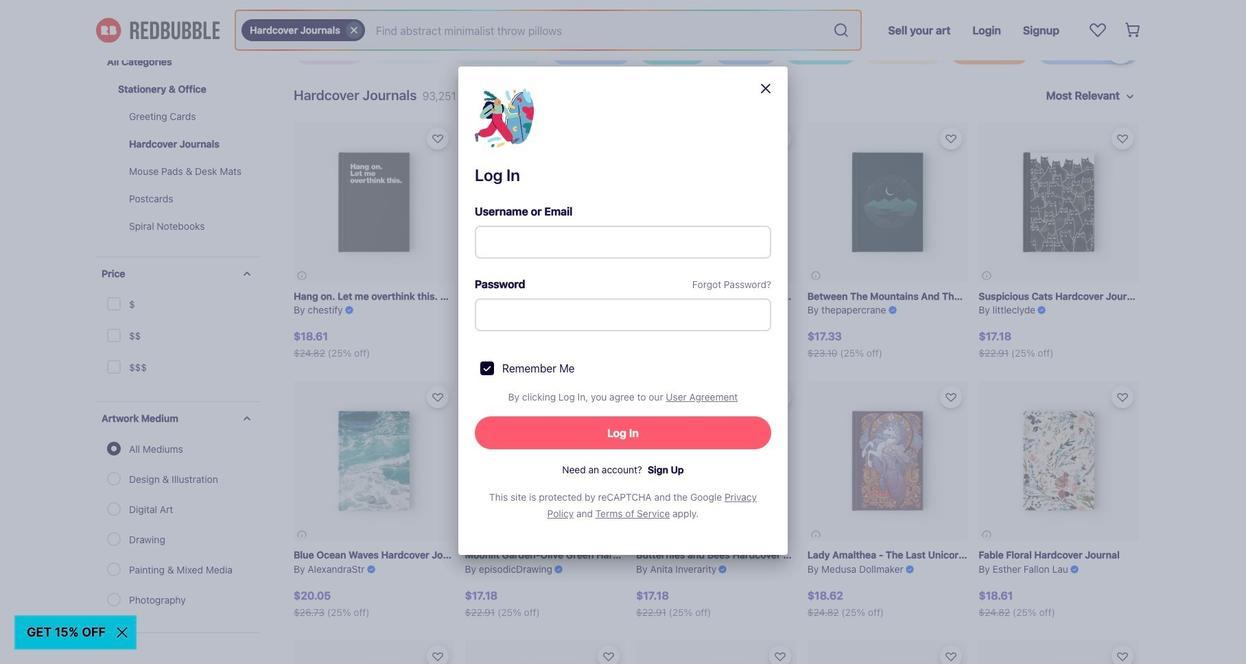 Task type: vqa. For each thing, say whether or not it's contained in the screenshot.
#FYP
no



Task type: describe. For each thing, give the bounding box(es) containing it.
fantastic botanical hardcover journal image
[[636, 122, 796, 282]]

hang on. let me overthink this. hardcover journal image
[[294, 122, 454, 282]]

price group
[[106, 290, 147, 385]]

none password field inside login or signup to your redbubble account dialog
[[475, 298, 771, 331]]

login or signup to your redbubble account dialog
[[0, 0, 1246, 664]]

lady amalthea - the last unicorn hardcover journal image
[[807, 381, 968, 541]]

none text field inside login or signup to your redbubble account dialog
[[475, 226, 771, 259]]



Task type: locate. For each thing, give the bounding box(es) containing it.
fable floral  hardcover journal image
[[979, 381, 1139, 541]]

between the mountains and the stars hardcover journal image
[[807, 122, 968, 282]]

honey moon hardcover journal image
[[465, 122, 625, 282]]

None text field
[[475, 226, 771, 259]]

artwork medium option group
[[107, 435, 241, 616]]

blue ocean waves  hardcover journal image
[[294, 381, 454, 541]]

butterflies and bees hardcover journal image
[[636, 381, 796, 541]]

none checkbox inside login or signup to your redbubble account dialog
[[480, 361, 497, 378]]

suspicious cats hardcover journal image
[[979, 122, 1139, 282]]

None password field
[[475, 298, 771, 331]]

None checkbox
[[480, 361, 497, 378]]

moonlit garden-olive green hardcover journal image
[[465, 381, 625, 541]]



